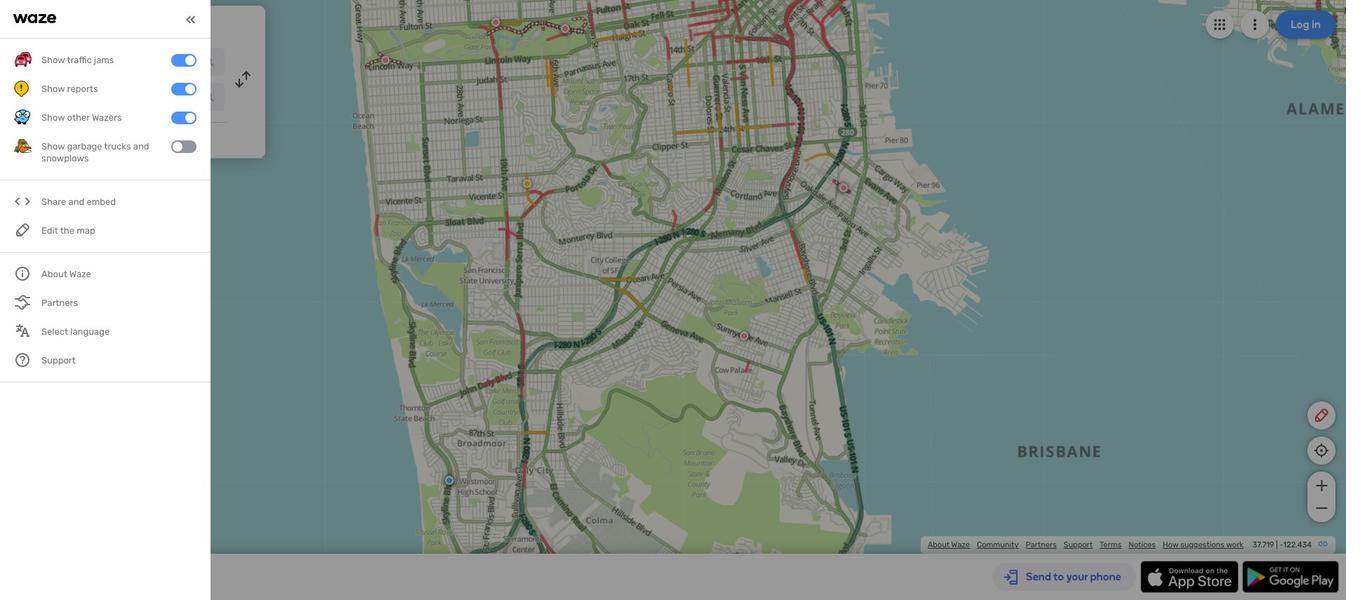 Task type: locate. For each thing, give the bounding box(es) containing it.
link image
[[1318, 538, 1329, 550]]

clock image
[[16, 130, 33, 147]]

Choose starting point text field
[[46, 48, 225, 76]]

Choose destination text field
[[46, 83, 225, 111]]

about waze community partners support terms notices how suggestions work
[[928, 541, 1244, 550]]

-
[[1280, 541, 1284, 550]]

how suggestions work link
[[1163, 541, 1244, 550]]

terms
[[1100, 541, 1122, 550]]

leave now
[[44, 132, 92, 144]]

support link
[[1064, 541, 1093, 550]]

37.719
[[1253, 541, 1275, 550]]

driving directions
[[84, 17, 187, 32]]

notices
[[1129, 541, 1156, 550]]

terms link
[[1100, 541, 1122, 550]]

about
[[928, 541, 950, 550]]

current location image
[[20, 53, 37, 70]]

embed
[[87, 197, 116, 207]]

pencil image
[[1314, 407, 1330, 424]]

code image
[[14, 193, 32, 211]]

work
[[1227, 541, 1244, 550]]

driving
[[84, 17, 126, 32]]



Task type: vqa. For each thing, say whether or not it's contained in the screenshot.
the top road closed image
no



Task type: describe. For each thing, give the bounding box(es) containing it.
support
[[1064, 541, 1093, 550]]

and
[[68, 197, 84, 207]]

share
[[41, 197, 66, 207]]

leave
[[44, 132, 71, 144]]

share and embed
[[41, 197, 116, 207]]

|
[[1277, 541, 1278, 550]]

community
[[977, 541, 1019, 550]]

122.434
[[1284, 541, 1312, 550]]

zoom out image
[[1313, 500, 1331, 517]]

partners link
[[1026, 541, 1057, 550]]

directions
[[129, 17, 187, 32]]

notices link
[[1129, 541, 1156, 550]]

share and embed link
[[14, 188, 197, 217]]

waze
[[952, 541, 970, 550]]

now
[[73, 132, 92, 144]]

partners
[[1026, 541, 1057, 550]]

suggestions
[[1181, 541, 1225, 550]]

about waze link
[[928, 541, 970, 550]]

location image
[[20, 88, 37, 105]]

zoom in image
[[1313, 477, 1331, 494]]

how
[[1163, 541, 1179, 550]]

37.719 | -122.434
[[1253, 541, 1312, 550]]

community link
[[977, 541, 1019, 550]]



